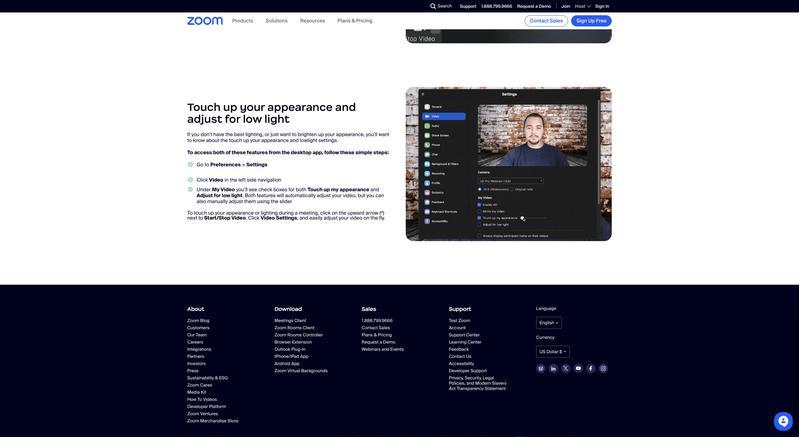 Task type: describe. For each thing, give the bounding box(es) containing it.
1 these from the left
[[232, 149, 246, 156]]

request a demo link for plans & pricing
[[362, 339, 421, 345]]

facebook image
[[589, 366, 592, 371]]

zoom up the browser
[[274, 332, 286, 338]]

don't
[[201, 131, 212, 137]]

about link
[[187, 304, 263, 315]]

up inside under my video you'll see check boxes for both touch up my appearance and adjust for low light
[[324, 186, 330, 193]]

touch inside the touch up your appearance and adjust for low light
[[187, 100, 221, 114]]

. inside you can also add filters and stickers during a meeting. click on the upward arrow (^) next to start/stop video . click choose video filter , and try out a new look.
[[229, 14, 230, 20]]

zoom logo image
[[187, 17, 223, 25]]

in
[[606, 3, 609, 9]]

youtube image
[[576, 367, 581, 370]]

the inside to touch up your appearance or lighting during a meeting, click on the upward arrow (^) next to
[[339, 210, 346, 216]]

1 horizontal spatial contact sales link
[[525, 15, 568, 27]]

store
[[228, 418, 238, 424]]

meeting.
[[290, 9, 310, 15]]

contact us link
[[449, 354, 508, 359]]

touch up your appearance and adjust for low light
[[187, 100, 356, 126]]

zoom left the merchandise
[[187, 418, 199, 424]]

adjust left the them
[[229, 198, 243, 205]]

touch inside to touch up your appearance or lighting during a meeting, click on the upward arrow (^) next to
[[194, 210, 207, 216]]

zoom inside test zoom account support center learning center feedback contact us accessibility developer support privacy, security, legal policies, and modern slavery act transparency statement
[[458, 318, 470, 324]]

investors link
[[187, 361, 247, 367]]

appearance inside the touch up your appearance and adjust for low light
[[267, 100, 333, 114]]

appearance inside the if you don't have the best lighting, or just want to brighten up your appearance, you'll want to know about the touch up your appearance and lowlight settings.
[[261, 137, 289, 143]]

support up test
[[449, 306, 471, 313]]

request a demo
[[517, 3, 551, 9]]

0 vertical spatial both
[[213, 149, 225, 156]]

& inside zoom blog customers our team careers integrations partners investors press sustainability & esg zoom cares media kit how to videos developer platform zoom ventures zoom merchandise store
[[215, 375, 218, 381]]

sign for sign in
[[595, 3, 605, 9]]

careers link
[[187, 339, 247, 345]]

my
[[331, 186, 339, 193]]

android
[[274, 361, 290, 367]]

ventures
[[200, 411, 218, 417]]

browser
[[274, 339, 291, 345]]

learning center link
[[449, 339, 508, 345]]

1 vertical spatial plans & pricing link
[[362, 332, 421, 338]]

using
[[257, 198, 270, 205]]

products
[[232, 18, 253, 24]]

the inside . both features will automatically adjust your video, but you can also manually adjust them using the slider
[[271, 198, 278, 205]]

and left try
[[295, 14, 303, 20]]

know
[[193, 137, 205, 143]]

during for lighting
[[279, 210, 294, 216]]

free
[[596, 17, 606, 24]]

support right search
[[460, 3, 476, 9]]

automatically
[[285, 192, 316, 199]]

try
[[305, 14, 310, 20]]

1 horizontal spatial settings
[[276, 215, 297, 221]]

partners
[[187, 354, 204, 359]]

0 horizontal spatial pricing
[[356, 18, 372, 24]]

desktop
[[291, 149, 312, 156]]

navigation
[[258, 176, 281, 183]]

2 horizontal spatial contact
[[530, 17, 549, 24]]

you inside the if you don't have the best lighting, or just want to brighten up your appearance, you'll want to know about the touch up your appearance and lowlight settings.
[[191, 131, 199, 137]]

browser extension link
[[274, 339, 334, 345]]

under my video you'll see check boxes for both touch up my appearance and adjust for low light
[[197, 186, 379, 199]]

easily
[[309, 215, 322, 221]]

our
[[187, 332, 195, 338]]

sales inside 1.888.799.9666 contact sales plans & pricing request a demo webinars and events
[[379, 325, 390, 331]]

click right add
[[231, 14, 243, 20]]

0 horizontal spatial settings
[[246, 161, 267, 168]]

see
[[249, 186, 257, 193]]

to for to access both of these features from the desktop app, follow these simple steps:
[[187, 149, 193, 156]]

your inside to touch up your appearance or lighting during a meeting, click on the upward arrow (^) next to
[[215, 210, 225, 216]]

extension
[[292, 339, 312, 345]]

the left "best"
[[225, 131, 233, 137]]

you
[[187, 9, 196, 15]]

arrow for you can also add filters and stickers during a meeting. click on the upward arrow (^) next to start/stop video . click choose video filter , and try out a new look.
[[358, 9, 371, 15]]

press link
[[187, 368, 247, 374]]

follow
[[324, 149, 339, 156]]

fly.
[[379, 215, 385, 221]]

products button
[[232, 18, 253, 24]]

(^) for you can also add filters and stickers during a meeting. click on the upward arrow (^) next to start/stop video . click choose video filter , and try out a new look.
[[372, 9, 376, 15]]

preferences
[[210, 161, 241, 168]]

touch up your appearance and adjust for low light main content
[[0, 0, 799, 260]]

meetings client zoom rooms client zoom rooms controller browser extension outlook plug-in iphone/ipad app android app zoom virtual backgrounds
[[274, 318, 328, 374]]

0 horizontal spatial 1.888.799.9666 link
[[362, 318, 437, 324]]

sales inside "link"
[[362, 306, 376, 313]]

virtual
[[287, 368, 300, 374]]

just
[[271, 131, 279, 137]]

in inside touch up your appearance and adjust for low light main content
[[225, 176, 229, 183]]

my
[[212, 186, 220, 193]]

request a demo link for 1.888.799.9666
[[517, 3, 551, 9]]

legal
[[483, 375, 494, 381]]

next for to touch up your appearance or lighting during a meeting, click on the upward arrow (^) next to
[[187, 215, 197, 221]]

1 vertical spatial contact sales link
[[362, 325, 421, 331]]

click video in the left side navigation
[[197, 176, 281, 183]]

during for stickers
[[270, 9, 285, 15]]

partners link
[[187, 354, 247, 359]]

events
[[390, 347, 404, 352]]

& inside 1.888.799.9666 contact sales plans & pricing request a demo webinars and events
[[374, 332, 377, 338]]

host button
[[575, 3, 590, 9]]

can inside . both features will automatically adjust your video, but you can also manually adjust them using the slider
[[376, 192, 384, 199]]

adjust left the my
[[317, 192, 331, 199]]

new
[[324, 14, 333, 20]]

1 rooms from the top
[[287, 325, 302, 331]]

0 horizontal spatial plans
[[338, 18, 350, 24]]

linked in image
[[551, 366, 555, 371]]

a left meeting.
[[286, 9, 289, 15]]

support down "account"
[[449, 332, 465, 338]]

zoom ventures link
[[187, 411, 247, 417]]

meetings client link
[[274, 318, 350, 324]]

our team link
[[187, 332, 247, 338]]

modern
[[475, 381, 491, 386]]

and left easily
[[300, 215, 308, 221]]

and inside the if you don't have the best lighting, or just want to brighten up your appearance, you'll want to know about the touch up your appearance and lowlight settings.
[[290, 137, 299, 143]]

you inside . both features will automatically adjust your video, but you can also manually adjust them using the slider
[[366, 192, 374, 199]]

steps:
[[373, 149, 389, 156]]

customers link
[[187, 325, 247, 331]]

start/stop video . click video settings , and easily adjust your video on the fly.
[[204, 215, 385, 221]]

you'll inside under my video you'll see check boxes for both touch up my appearance and adjust for low light
[[236, 186, 248, 193]]

accessibility
[[449, 361, 474, 367]]

touch inside under my video you'll see check boxes for both touch up my appearance and adjust for low light
[[308, 186, 323, 193]]

to inside zoom blog customers our team careers integrations partners investors press sustainability & esg zoom cares media kit how to videos developer platform zoom ventures zoom merchandise store
[[197, 397, 202, 402]]

out
[[311, 14, 319, 20]]

a inside to touch up your appearance or lighting during a meeting, click on the upward arrow (^) next to
[[295, 210, 298, 216]]

esg
[[219, 375, 228, 381]]

access
[[194, 149, 212, 156]]

features inside . both features will automatically adjust your video, but you can also manually adjust them using the slider
[[257, 192, 276, 199]]

your inside . both features will automatically adjust your video, but you can also manually adjust them using the slider
[[332, 192, 342, 199]]

iphone/ipad
[[274, 354, 299, 359]]

your left the video
[[339, 215, 349, 221]]

0 vertical spatial demo
[[539, 3, 551, 9]]

to for to touch up your appearance or lighting during a meeting, click on the upward arrow (^) next to
[[198, 215, 203, 221]]

webinars
[[362, 347, 381, 352]]

1 horizontal spatial &
[[352, 18, 355, 24]]

support center link
[[449, 332, 508, 338]]

best
[[234, 131, 244, 137]]

privacy, security, legal policies, and modern slavery act transparency statement link
[[449, 375, 508, 392]]

1 vertical spatial support link
[[449, 304, 525, 315]]

iphone/ipad app link
[[274, 354, 334, 359]]

check
[[258, 186, 272, 193]]

video left the products
[[215, 14, 229, 20]]

adjust inside the touch up your appearance and adjust for low light
[[187, 112, 222, 126]]

sustainability
[[187, 375, 214, 381]]

merchandise
[[200, 418, 227, 424]]

webinars and events link
[[362, 347, 421, 352]]

language
[[536, 306, 556, 311]]

up right brighten
[[318, 131, 324, 137]]

1.888.799.9666 for 1.888.799.9666
[[481, 3, 512, 9]]

android app link
[[274, 361, 334, 367]]

choose
[[244, 14, 263, 20]]

developer inside test zoom account support center learning center feedback contact us accessibility developer support privacy, security, legal policies, and modern slavery act transparency statement
[[449, 368, 470, 374]]

sign up free
[[577, 17, 606, 24]]

low inside the touch up your appearance and adjust for low light
[[243, 112, 262, 126]]

up up the > at top
[[243, 137, 249, 143]]

how to videos link
[[187, 397, 247, 402]]

a up contact sales
[[535, 3, 538, 9]]

test
[[449, 318, 457, 324]]

to touch up your appearance or lighting during a meeting, click on the upward arrow (^) next to
[[187, 210, 384, 221]]

zoom down 'android'
[[274, 368, 286, 374]]

2 horizontal spatial on
[[364, 215, 369, 221]]

zoom cares link
[[187, 383, 247, 388]]

blog
[[200, 318, 209, 324]]

the right the from
[[282, 149, 290, 156]]

1 vertical spatial app
[[291, 361, 299, 367]]

0 vertical spatial sales
[[550, 17, 563, 24]]

or inside the if you don't have the best lighting, or just want to brighten up your appearance, you'll want to know about the touch up your appearance and lowlight settings.
[[265, 131, 269, 137]]

video up my
[[209, 176, 223, 183]]

$
[[559, 349, 562, 354]]

video inside under my video you'll see check boxes for both touch up my appearance and adjust for low light
[[221, 186, 235, 193]]

, inside you can also add filters and stickers during a meeting. click on the upward arrow (^) next to start/stop video . click choose video filter , and try out a new look.
[[292, 14, 294, 20]]

video left filter
[[264, 14, 278, 20]]

next for you can also add filters and stickers during a meeting. click on the upward arrow (^) next to start/stop video . click choose video filter , and try out a new look.
[[378, 9, 388, 15]]

0 vertical spatial support link
[[460, 3, 476, 9]]

1 vertical spatial center
[[468, 339, 481, 345]]

lighting
[[261, 210, 278, 216]]

account link
[[449, 325, 508, 331]]

1 horizontal spatial app
[[300, 354, 308, 359]]

up inside the touch up your appearance and adjust for low light
[[223, 100, 237, 114]]

. inside . both features will automatically adjust your video, but you can also manually adjust them using the slider
[[242, 192, 244, 199]]

1 horizontal spatial request
[[517, 3, 534, 9]]

side
[[247, 176, 257, 183]]

dollar
[[547, 349, 558, 354]]

(^) for to touch up your appearance or lighting during a meeting, click on the upward arrow (^) next to
[[380, 210, 384, 216]]

zoom up media
[[187, 383, 199, 388]]

1 vertical spatial client
[[303, 325, 314, 331]]

a inside 1.888.799.9666 contact sales plans & pricing request a demo webinars and events
[[380, 339, 382, 345]]

0 vertical spatial plans & pricing link
[[338, 18, 372, 24]]

and inside the touch up your appearance and adjust for low light
[[335, 100, 356, 114]]

zoom up customers
[[187, 318, 199, 324]]

sign in
[[595, 3, 609, 9]]

upward for click
[[340, 9, 357, 15]]

solutions button
[[266, 18, 288, 24]]

will
[[277, 192, 284, 199]]

video,
[[343, 192, 357, 199]]

video down using
[[261, 215, 275, 221]]



Task type: vqa. For each thing, say whether or not it's contained in the screenshot.
EMAIL@YOURCOMPANY.COM TEXT BOX on the right of the page
no



Task type: locate. For each thing, give the bounding box(es) containing it.
0 vertical spatial touch
[[187, 100, 221, 114]]

sign left up
[[577, 17, 587, 24]]

video
[[350, 215, 362, 221]]

start/stop left add
[[187, 14, 214, 20]]

2 these from the left
[[340, 149, 354, 156]]

1 horizontal spatial sales
[[379, 325, 390, 331]]

2 rooms from the top
[[287, 332, 302, 338]]

1 horizontal spatial can
[[376, 192, 384, 199]]

click up resources
[[312, 9, 323, 15]]

1 horizontal spatial want
[[379, 131, 389, 137]]

1.888.799.9666 for 1.888.799.9666 contact sales plans & pricing request a demo webinars and events
[[362, 318, 393, 324]]

0 vertical spatial during
[[270, 9, 285, 15]]

0 vertical spatial light
[[264, 112, 290, 126]]

or inside to touch up your appearance or lighting during a meeting, click on the upward arrow (^) next to
[[255, 210, 260, 216]]

adjust right easily
[[324, 215, 338, 221]]

1 vertical spatial start/stop
[[204, 215, 230, 221]]

1 vertical spatial developer
[[187, 404, 208, 410]]

you'll up simple
[[366, 131, 377, 137]]

twitter image
[[563, 366, 568, 371]]

touch left the my
[[308, 186, 323, 193]]

plans & pricing link up webinars and events link
[[362, 332, 421, 338]]

the right the about
[[220, 137, 228, 143]]

to inside you can also add filters and stickers during a meeting. click on the upward arrow (^) next to start/stop video . click choose video filter , and try out a new look.
[[389, 9, 393, 15]]

. right add
[[229, 14, 230, 20]]

None search field
[[408, 1, 432, 11]]

upward for click
[[347, 210, 364, 216]]

you
[[191, 131, 199, 137], [366, 192, 374, 199]]

0 horizontal spatial touch
[[194, 210, 207, 216]]

0 horizontal spatial light
[[231, 192, 242, 199]]

up left the my
[[324, 186, 330, 193]]

0 vertical spatial center
[[466, 332, 480, 338]]

these right follow
[[340, 149, 354, 156]]

zoom merchandise store link
[[187, 418, 247, 424]]

in
[[225, 176, 229, 183], [302, 347, 305, 352]]

english
[[540, 320, 554, 326]]

1 vertical spatial settings
[[276, 215, 297, 221]]

drop down icon image inside the 'english' dropdown button
[[556, 322, 558, 324]]

0 horizontal spatial also
[[197, 198, 206, 205]]

1 horizontal spatial light
[[264, 112, 290, 126]]

the left the video
[[339, 210, 346, 216]]

0 horizontal spatial 1.888.799.9666
[[362, 318, 393, 324]]

arrow up plans & pricing
[[358, 9, 371, 15]]

your left video,
[[332, 192, 342, 199]]

1 vertical spatial demo
[[383, 339, 395, 345]]

instagram image
[[601, 366, 606, 371]]

start/stop inside you can also add filters and stickers during a meeting. click on the upward arrow (^) next to start/stop video . click choose video filter , and try out a new look.
[[187, 14, 214, 20]]

you'll down left
[[236, 186, 248, 193]]

and inside 1.888.799.9666 contact sales plans & pricing request a demo webinars and events
[[382, 347, 389, 352]]

1 horizontal spatial ,
[[297, 215, 298, 221]]

up up "best"
[[223, 100, 237, 114]]

you'll
[[366, 131, 377, 137], [236, 186, 248, 193]]

video right my
[[221, 186, 235, 193]]

gif image
[[406, 87, 612, 241]]

during inside to touch up your appearance or lighting during a meeting, click on the upward arrow (^) next to
[[279, 210, 294, 216]]

0 vertical spatial in
[[225, 176, 229, 183]]

0 vertical spatial to
[[187, 149, 193, 156]]

request inside 1.888.799.9666 contact sales plans & pricing request a demo webinars and events
[[362, 339, 379, 345]]

1 horizontal spatial request a demo link
[[517, 3, 551, 9]]

0 horizontal spatial or
[[255, 210, 260, 216]]

low
[[243, 112, 262, 126], [222, 192, 230, 199]]

drop down icon image for us dollar $
[[564, 351, 566, 352]]

boxes
[[273, 186, 287, 193]]

also
[[207, 9, 216, 15], [197, 198, 206, 205]]

statement
[[485, 386, 506, 392]]

drop down icon image
[[556, 322, 558, 324], [564, 351, 566, 352]]

. down the them
[[246, 215, 247, 221]]

contact sales
[[530, 17, 563, 24]]

plans inside 1.888.799.9666 contact sales plans & pricing request a demo webinars and events
[[362, 332, 373, 338]]

1 horizontal spatial 1.888.799.9666 link
[[481, 3, 512, 9]]

to inside to touch up your appearance or lighting during a meeting, click on the upward arrow (^) next to
[[187, 210, 193, 216]]

1 horizontal spatial (^)
[[380, 210, 384, 216]]

1 vertical spatial light
[[231, 192, 242, 199]]

the right out
[[331, 9, 338, 15]]

both
[[245, 192, 256, 199]]

for
[[225, 112, 240, 126], [289, 186, 295, 193], [214, 192, 221, 199]]

for up "best"
[[225, 112, 240, 126]]

1 vertical spatial touch
[[308, 186, 323, 193]]

1 vertical spatial to
[[187, 210, 193, 216]]

1 horizontal spatial 1.888.799.9666
[[481, 3, 512, 9]]

request a demo link
[[517, 3, 551, 9], [362, 339, 421, 345]]

2 vertical spatial &
[[215, 375, 218, 381]]

contact sales link down the request a demo
[[525, 15, 568, 27]]

press
[[187, 368, 199, 374]]

you right but
[[366, 192, 374, 199]]

0 vertical spatial rooms
[[287, 325, 302, 331]]

want
[[280, 131, 291, 137], [379, 131, 389, 137]]

0 horizontal spatial &
[[215, 375, 218, 381]]

can right you
[[197, 9, 205, 15]]

contact inside test zoom account support center learning center feedback contact us accessibility developer support privacy, security, legal policies, and modern slavery act transparency statement
[[449, 354, 465, 359]]

appearance inside under my video you'll see check boxes for both touch up my appearance and adjust for low light
[[340, 186, 369, 193]]

to access both of these features from the desktop app, follow these simple steps:
[[187, 149, 389, 156]]

0 horizontal spatial request a demo link
[[362, 339, 421, 345]]

1 vertical spatial request a demo link
[[362, 339, 421, 345]]

0 vertical spatial ,
[[292, 14, 294, 20]]

platform
[[209, 404, 226, 410]]

sales
[[550, 17, 563, 24], [362, 306, 376, 313], [379, 325, 390, 331]]

0 vertical spatial 1.888.799.9666
[[481, 3, 512, 9]]

touch
[[187, 100, 221, 114], [308, 186, 323, 193]]

zoom rooms client link
[[274, 325, 334, 331]]

to for you can also add filters and stickers during a meeting. click on the upward arrow (^) next to start/stop video . click choose video filter , and try out a new look.
[[389, 9, 393, 15]]

& left esg
[[215, 375, 218, 381]]

slider
[[280, 198, 292, 205]]

0 vertical spatial or
[[265, 131, 269, 137]]

touch inside the if you don't have the best lighting, or just want to brighten up your appearance, you'll want to know about the touch up your appearance and lowlight settings.
[[229, 137, 242, 143]]

rooms up "zoom rooms controller" link
[[287, 325, 302, 331]]

1 horizontal spatial these
[[340, 149, 354, 156]]

customers
[[187, 325, 210, 331]]

sales down the join link
[[550, 17, 563, 24]]

but
[[358, 192, 365, 199]]

your down manually
[[215, 210, 225, 216]]

0 vertical spatial low
[[243, 112, 262, 126]]

the left fly.
[[371, 215, 378, 221]]

during inside you can also add filters and stickers during a meeting. click on the upward arrow (^) next to start/stop video . click choose video filter , and try out a new look.
[[270, 9, 285, 15]]

videos
[[203, 397, 217, 402]]

2 horizontal spatial .
[[246, 215, 247, 221]]

video
[[215, 14, 229, 20], [264, 14, 278, 20], [209, 176, 223, 183], [221, 186, 235, 193], [231, 215, 246, 221], [261, 215, 275, 221]]

sign
[[595, 3, 605, 9], [577, 17, 587, 24]]

1 vertical spatial upward
[[347, 210, 364, 216]]

2 horizontal spatial for
[[289, 186, 295, 193]]

1 vertical spatial also
[[197, 198, 206, 205]]

0 horizontal spatial in
[[225, 176, 229, 183]]

sign left in
[[595, 3, 605, 9]]

appearance down the them
[[226, 210, 254, 216]]

on for click
[[324, 9, 330, 15]]

next inside you can also add filters and stickers during a meeting. click on the upward arrow (^) next to start/stop video . click choose video filter , and try out a new look.
[[378, 9, 388, 15]]

1 vertical spatial ,
[[297, 215, 298, 221]]

, left meeting,
[[297, 215, 298, 221]]

request up "webinars"
[[362, 339, 379, 345]]

up inside to touch up your appearance or lighting during a meeting, click on the upward arrow (^) next to
[[208, 210, 214, 216]]

blog image
[[538, 366, 543, 371]]

low inside under my video you'll see check boxes for both touch up my appearance and adjust for low light
[[222, 192, 230, 199]]

sustainability & esg link
[[187, 375, 247, 381]]

1 vertical spatial (^)
[[380, 210, 384, 216]]

your up lighting,
[[240, 100, 265, 114]]

& up "webinars"
[[374, 332, 377, 338]]

both right boxes
[[296, 186, 306, 193]]

2 vertical spatial .
[[246, 215, 247, 221]]

can inside you can also add filters and stickers during a meeting. click on the upward arrow (^) next to start/stop video . click choose video filter , and try out a new look.
[[197, 9, 205, 15]]

1 horizontal spatial you
[[366, 192, 374, 199]]

privacy,
[[449, 375, 464, 381]]

also left add
[[207, 9, 216, 15]]

appearance inside to touch up your appearance or lighting during a meeting, click on the upward arrow (^) next to
[[226, 210, 254, 216]]

0 horizontal spatial low
[[222, 192, 230, 199]]

drop down icon image right english
[[556, 322, 558, 324]]

appearance right the my
[[340, 186, 369, 193]]

light inside under my video you'll see check boxes for both touch up my appearance and adjust for low light
[[231, 192, 242, 199]]

your right "best"
[[250, 137, 260, 143]]

1.888.799.9666
[[481, 3, 512, 9], [362, 318, 393, 324]]

app
[[300, 354, 308, 359], [291, 361, 299, 367]]

security,
[[465, 375, 482, 381]]

0 vertical spatial start/stop
[[187, 14, 214, 20]]

0 horizontal spatial for
[[214, 192, 221, 199]]

up
[[223, 100, 237, 114], [318, 131, 324, 137], [243, 137, 249, 143], [324, 186, 330, 193], [208, 210, 214, 216]]

0 horizontal spatial these
[[232, 149, 246, 156]]

also inside . both features will automatically adjust your video, but you can also manually adjust them using the slider
[[197, 198, 206, 205]]

0 vertical spatial can
[[197, 9, 205, 15]]

drop down icon image inside us dollar $ dropdown button
[[564, 351, 566, 352]]

both inside under my video you'll see check boxes for both touch up my appearance and adjust for low light
[[296, 186, 306, 193]]

filters
[[227, 9, 240, 15]]

sign for sign up free
[[577, 17, 587, 24]]

and up appearance,
[[335, 100, 356, 114]]

to for to touch up your appearance or lighting during a meeting, click on the upward arrow (^) next to
[[187, 210, 193, 216]]

test zoom account support center learning center feedback contact us accessibility developer support privacy, security, legal policies, and modern slavery act transparency statement
[[449, 318, 506, 392]]

0 horizontal spatial want
[[280, 131, 291, 137]]

your inside the touch up your appearance and adjust for low light
[[240, 100, 265, 114]]

currency
[[536, 334, 554, 340]]

sign in link
[[595, 3, 609, 9]]

request a demo link up webinars and events link
[[362, 339, 421, 345]]

click up under
[[197, 176, 208, 183]]

contact down feedback
[[449, 354, 465, 359]]

a left meeting,
[[295, 210, 298, 216]]

features left the from
[[247, 149, 268, 156]]

sign up free link
[[571, 15, 612, 27]]

during down slider
[[279, 210, 294, 216]]

0 vertical spatial (^)
[[372, 9, 376, 15]]

media
[[187, 390, 200, 395]]

1 horizontal spatial on
[[332, 210, 338, 216]]

1 horizontal spatial plans
[[362, 332, 373, 338]]

appearance up the from
[[261, 137, 289, 143]]

adjust up don't
[[187, 112, 222, 126]]

1 horizontal spatial sign
[[595, 3, 605, 9]]

transparency
[[457, 386, 484, 392]]

developer inside zoom blog customers our team careers integrations partners investors press sustainability & esg zoom cares media kit how to videos developer platform zoom ventures zoom merchandise store
[[187, 404, 208, 410]]

under
[[197, 186, 211, 193]]

drop down icon image for english
[[556, 322, 558, 324]]

video down the them
[[231, 215, 246, 221]]

host
[[575, 3, 585, 9]]

the inside you can also add filters and stickers during a meeting. click on the upward arrow (^) next to start/stop video . click choose video filter , and try out a new look.
[[331, 9, 338, 15]]

and inside test zoom account support center learning center feedback contact us accessibility developer support privacy, security, legal policies, and modern slavery act transparency statement
[[467, 381, 474, 386]]

slavery
[[492, 381, 506, 386]]

to inside to touch up your appearance or lighting during a meeting, click on the upward arrow (^) next to
[[198, 215, 203, 221]]

0 horizontal spatial you'll
[[236, 186, 248, 193]]

of
[[226, 149, 231, 156]]

in down browser extension link
[[302, 347, 305, 352]]

both
[[213, 149, 225, 156], [296, 186, 306, 193]]

features left will
[[257, 192, 276, 199]]

also inside you can also add filters and stickers during a meeting. click on the upward arrow (^) next to start/stop video . click choose video filter , and try out a new look.
[[207, 9, 216, 15]]

on inside to touch up your appearance or lighting during a meeting, click on the upward arrow (^) next to
[[332, 210, 338, 216]]

1 horizontal spatial both
[[296, 186, 306, 193]]

search image
[[430, 3, 436, 9], [430, 3, 436, 9]]

0 vertical spatial upward
[[340, 9, 357, 15]]

support link up test zoom "link"
[[449, 304, 525, 315]]

developer down accessibility
[[449, 368, 470, 374]]

0 vertical spatial request
[[517, 3, 534, 9]]

0 vertical spatial client
[[294, 318, 306, 324]]

your up follow
[[325, 131, 335, 137]]

0 vertical spatial arrow
[[358, 9, 371, 15]]

lighting,
[[245, 131, 264, 137]]

support down accessibility link
[[471, 368, 487, 374]]

and
[[241, 9, 250, 15], [295, 14, 303, 20], [335, 100, 356, 114], [290, 137, 299, 143], [370, 186, 379, 193], [300, 215, 308, 221], [382, 347, 389, 352], [467, 381, 474, 386]]

demo
[[539, 3, 551, 9], [383, 339, 395, 345]]

stickers
[[251, 9, 269, 15]]

1 vertical spatial .
[[242, 192, 244, 199]]

join link
[[561, 3, 570, 9]]

for right boxes
[[289, 186, 295, 193]]

investors
[[187, 361, 206, 367]]

cares
[[200, 383, 212, 388]]

settings.
[[318, 137, 338, 143]]

plans & pricing link right new
[[338, 18, 372, 24]]

(^) up plans & pricing
[[372, 9, 376, 15]]

on right out
[[324, 9, 330, 15]]

(^) inside you can also add filters and stickers during a meeting. click on the upward arrow (^) next to start/stop video . click choose video filter , and try out a new look.
[[372, 9, 376, 15]]

to for if you don't have the best lighting, or just want to brighten up your appearance, you'll want to know about the touch up your appearance and lowlight settings.
[[187, 137, 192, 143]]

app,
[[313, 149, 323, 156]]

appearance up brighten
[[267, 100, 333, 114]]

1 horizontal spatial or
[[265, 131, 269, 137]]

manually
[[207, 198, 228, 205]]

on for click
[[332, 210, 338, 216]]

1 vertical spatial you'll
[[236, 186, 248, 193]]

1 horizontal spatial drop down icon image
[[564, 351, 566, 352]]

zoom up "account"
[[458, 318, 470, 324]]

upward down but
[[347, 210, 364, 216]]

go
[[197, 161, 203, 168]]

1 vertical spatial arrow
[[366, 210, 378, 216]]

support
[[460, 3, 476, 9], [449, 306, 471, 313], [449, 332, 465, 338], [471, 368, 487, 374]]

1 vertical spatial features
[[257, 192, 276, 199]]

lowlight
[[300, 137, 317, 143]]

and up products dropdown button
[[241, 9, 250, 15]]

arrow inside to touch up your appearance or lighting during a meeting, click on the upward arrow (^) next to
[[366, 210, 378, 216]]

and left modern
[[467, 381, 474, 386]]

1 vertical spatial you
[[366, 192, 374, 199]]

(^) inside to touch up your appearance or lighting during a meeting, click on the upward arrow (^) next to
[[380, 210, 384, 216]]

developer platform link
[[187, 404, 247, 410]]

1 horizontal spatial .
[[242, 192, 244, 199]]

sign inside sign up free link
[[577, 17, 587, 24]]

client up zoom rooms client link
[[294, 318, 306, 324]]

1 vertical spatial &
[[374, 332, 377, 338]]

1 horizontal spatial in
[[302, 347, 305, 352]]

1 vertical spatial sign
[[577, 17, 587, 24]]

0 vertical spatial .
[[229, 14, 230, 20]]

touch up of
[[229, 137, 242, 143]]

1 vertical spatial in
[[302, 347, 305, 352]]

a right out
[[320, 14, 323, 20]]

0 vertical spatial drop down icon image
[[556, 322, 558, 324]]

on right the video
[[364, 215, 369, 221]]

you'll inside the if you don't have the best lighting, or just want to brighten up your appearance, you'll want to know about the touch up your appearance and lowlight settings.
[[366, 131, 377, 137]]

request a demo link up contact sales
[[517, 3, 551, 9]]

these
[[232, 149, 246, 156], [340, 149, 354, 156]]

1 vertical spatial rooms
[[287, 332, 302, 338]]

1 vertical spatial contact
[[362, 325, 378, 331]]

also down under
[[197, 198, 206, 205]]

accessibility link
[[449, 361, 508, 367]]

0 horizontal spatial app
[[291, 361, 299, 367]]

on inside you can also add filters and stickers during a meeting. click on the upward arrow (^) next to start/stop video . click choose video filter , and try out a new look.
[[324, 9, 330, 15]]

left
[[238, 176, 246, 183]]

0 vertical spatial touch
[[229, 137, 242, 143]]

arrow left fly.
[[366, 210, 378, 216]]

and inside under my video you'll see check boxes for both touch up my appearance and adjust for low light
[[370, 186, 379, 193]]

careers
[[187, 339, 203, 345]]

contact inside 1.888.799.9666 contact sales plans & pricing request a demo webinars and events
[[362, 325, 378, 331]]

pricing
[[356, 18, 372, 24], [378, 332, 392, 338]]

. both features will automatically adjust your video, but you can also manually adjust them using the slider
[[197, 192, 384, 205]]

0 horizontal spatial sales
[[362, 306, 376, 313]]

client
[[294, 318, 306, 324], [303, 325, 314, 331]]

integrations
[[187, 347, 211, 352]]

request up contact sales
[[517, 3, 534, 9]]

in inside the meetings client zoom rooms client zoom rooms controller browser extension outlook plug-in iphone/ipad app android app zoom virtual backgrounds
[[302, 347, 305, 352]]

settings
[[246, 161, 267, 168], [276, 215, 297, 221]]

settings right the > at top
[[246, 161, 267, 168]]

the left left
[[230, 176, 237, 183]]

team
[[196, 332, 207, 338]]

support link right search
[[460, 3, 476, 9]]

1 vertical spatial during
[[279, 210, 294, 216]]

2 vertical spatial sales
[[379, 325, 390, 331]]

and left events
[[382, 347, 389, 352]]

demo inside 1.888.799.9666 contact sales plans & pricing request a demo webinars and events
[[383, 339, 395, 345]]

upward inside to touch up your appearance or lighting during a meeting, click on the upward arrow (^) next to
[[347, 210, 364, 216]]

you right if
[[191, 131, 199, 137]]

zoom down how
[[187, 411, 199, 417]]

1 horizontal spatial demo
[[539, 3, 551, 9]]

pricing inside 1.888.799.9666 contact sales plans & pricing request a demo webinars and events
[[378, 332, 392, 338]]

1 vertical spatial next
[[187, 215, 197, 221]]

can
[[197, 9, 205, 15], [376, 192, 384, 199]]

for right adjust
[[214, 192, 221, 199]]

center down account link
[[466, 332, 480, 338]]

app up virtual
[[291, 361, 299, 367]]

1.888.799.9666 inside 1.888.799.9666 contact sales plans & pricing request a demo webinars and events
[[362, 318, 393, 324]]

click left lighting
[[248, 215, 259, 221]]

0 vertical spatial features
[[247, 149, 268, 156]]

0 horizontal spatial sign
[[577, 17, 587, 24]]

upward inside you can also add filters and stickers during a meeting. click on the upward arrow (^) next to start/stop video . click choose video filter , and try out a new look.
[[340, 9, 357, 15]]

english button
[[536, 317, 562, 329]]

contact
[[530, 17, 549, 24], [362, 325, 378, 331], [449, 354, 465, 359]]

plans & pricing
[[338, 18, 372, 24]]

next inside to touch up your appearance or lighting during a meeting, click on the upward arrow (^) next to
[[187, 215, 197, 221]]

light inside the touch up your appearance and adjust for low light
[[264, 112, 290, 126]]

settings down slider
[[276, 215, 297, 221]]

join
[[561, 3, 570, 9]]

1 horizontal spatial for
[[225, 112, 240, 126]]

2 horizontal spatial &
[[374, 332, 377, 338]]

a
[[535, 3, 538, 9], [286, 9, 289, 15], [320, 14, 323, 20], [295, 210, 298, 216], [380, 339, 382, 345]]

2 vertical spatial to
[[197, 397, 202, 402]]

pricing right look.
[[356, 18, 372, 24]]

low up lighting,
[[243, 112, 262, 126]]

zoom down meetings
[[274, 325, 286, 331]]

arrow for to touch up your appearance or lighting during a meeting, click on the upward arrow (^) next to
[[366, 210, 378, 216]]

1 want from the left
[[280, 131, 291, 137]]

during up solutions popup button
[[270, 9, 285, 15]]

up
[[588, 17, 595, 24]]

2 want from the left
[[379, 131, 389, 137]]

0 horizontal spatial next
[[187, 215, 197, 221]]

0 horizontal spatial demo
[[383, 339, 395, 345]]

arrow inside you can also add filters and stickers during a meeting. click on the upward arrow (^) next to start/stop video . click choose video filter , and try out a new look.
[[358, 9, 371, 15]]

for inside the touch up your appearance and adjust for low light
[[225, 112, 240, 126]]



